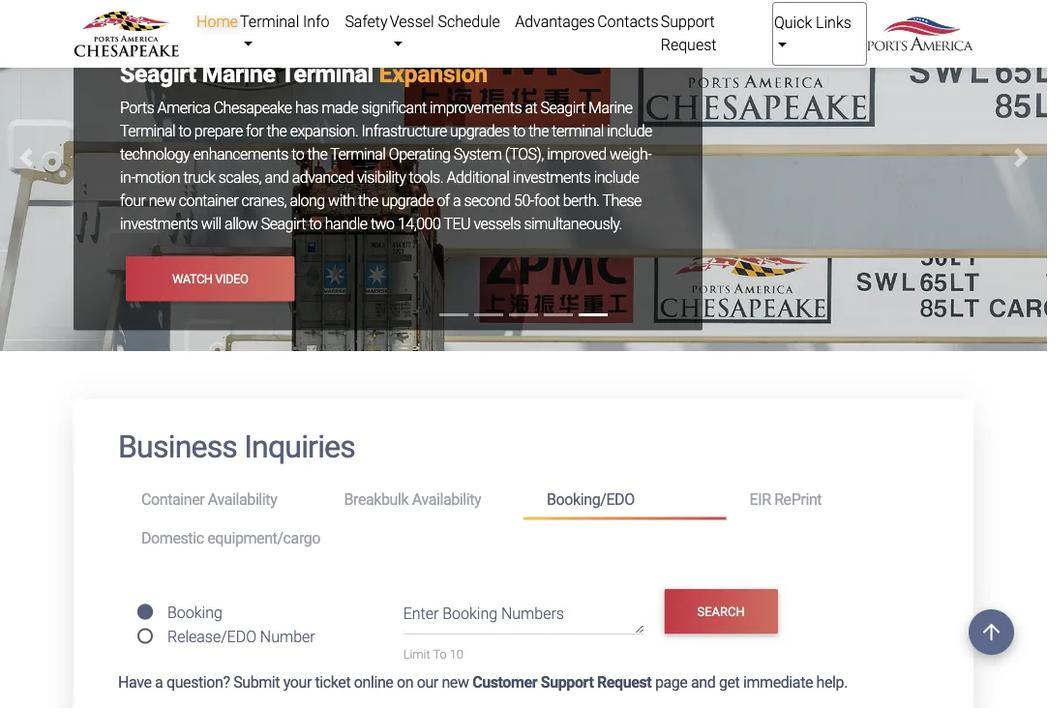 Task type: describe. For each thing, give the bounding box(es) containing it.
online
[[354, 674, 393, 692]]

weigh-
[[610, 145, 652, 163]]

have
[[118, 674, 152, 692]]

to up advanced
[[292, 145, 304, 163]]

operating
[[389, 145, 450, 163]]

1 vertical spatial seagirt
[[541, 98, 585, 117]]

have a question? submit your ticket online on our new customer support request page and get immediate help.
[[118, 674, 848, 692]]

expansion.
[[290, 122, 358, 140]]

container availability link
[[118, 482, 321, 517]]

eir reprint
[[750, 490, 822, 509]]

support request link
[[660, 2, 772, 64]]

made
[[322, 98, 358, 117]]

berth.
[[563, 191, 600, 210]]

ports
[[120, 98, 154, 117]]

these
[[603, 191, 642, 210]]

eir reprint link
[[727, 482, 929, 517]]

50-
[[514, 191, 534, 210]]

enter
[[403, 605, 439, 623]]

new inside ports america chesapeake has made significant improvements at seagirt marine terminal to                          prepare for the expansion. infrastructure upgrades to the terminal include technology                          enhancements to the terminal operating system (tos), improved weigh- in-motion truck scales,                          and advanced visibility tools. additional investments include four new container cranes,                          along with the upgrade of a second 50-foot berth. these investments will allow seagirt                          to handle two 14,000 teu vessels simultaneously.
[[149, 191, 176, 210]]

chesapeake
[[214, 98, 292, 117]]

domestic equipment/cargo link
[[118, 520, 929, 556]]

additional
[[447, 168, 510, 187]]

advantages contacts support request
[[515, 12, 717, 54]]

foot
[[534, 191, 560, 210]]

system
[[454, 145, 502, 163]]

the down the at
[[529, 122, 549, 140]]

advanced
[[292, 168, 354, 187]]

technology
[[120, 145, 190, 163]]

ticket
[[315, 674, 351, 692]]

breakbulk
[[344, 490, 409, 509]]

terminal up technology
[[120, 122, 175, 140]]

of
[[437, 191, 450, 210]]

1 vertical spatial include
[[594, 168, 639, 187]]

has
[[295, 98, 318, 117]]

1 horizontal spatial seagirt
[[261, 215, 306, 233]]

safety
[[345, 12, 388, 30]]

business
[[118, 429, 237, 465]]

in-
[[120, 168, 135, 187]]

two
[[371, 215, 395, 233]]

quick links link
[[772, 2, 867, 66]]

10
[[450, 647, 464, 662]]

a inside ports america chesapeake has made significant improvements at seagirt marine terminal to                          prepare for the expansion. infrastructure upgrades to the terminal include technology                          enhancements to the terminal operating system (tos), improved weigh- in-motion truck scales,                          and advanced visibility tools. additional investments include four new container cranes,                          along with the upgrade of a second 50-foot berth. these investments will allow seagirt                          to handle two 14,000 teu vessels simultaneously.
[[453, 191, 461, 210]]

improvements
[[430, 98, 522, 117]]

improved
[[547, 145, 607, 163]]

request inside advantages contacts support request
[[661, 35, 717, 54]]

booking release/edo number
[[167, 603, 315, 646]]

limit
[[403, 647, 430, 662]]

prepare
[[194, 122, 243, 140]]

14,000
[[398, 215, 441, 233]]

customer support request link
[[473, 674, 652, 692]]

enter booking numbers
[[403, 605, 564, 623]]

terminal
[[552, 122, 604, 140]]

terminal up visibility
[[330, 145, 386, 163]]

teu
[[444, 215, 471, 233]]

1 horizontal spatial booking
[[443, 605, 498, 623]]

eir
[[750, 490, 771, 509]]

submit
[[233, 674, 280, 692]]

video
[[215, 272, 248, 286]]

info
[[303, 12, 330, 30]]

links
[[816, 13, 852, 31]]

home link
[[196, 2, 239, 41]]

0 vertical spatial include
[[607, 122, 652, 140]]

to down along
[[309, 215, 322, 233]]

container
[[141, 490, 205, 509]]

home
[[197, 12, 238, 30]]

booking inside booking release/edo number
[[167, 603, 222, 622]]

watch video
[[172, 272, 248, 286]]

will
[[201, 215, 221, 233]]

to down america at the left of page
[[179, 122, 191, 140]]

watch video link
[[126, 257, 295, 302]]

with
[[328, 191, 355, 210]]

motion
[[135, 168, 180, 187]]

visibility
[[357, 168, 406, 187]]

page
[[655, 674, 688, 692]]

business inquiries
[[118, 429, 355, 465]]

schedule
[[438, 12, 500, 30]]

reprint
[[775, 490, 822, 509]]

get
[[719, 674, 740, 692]]

allow
[[225, 215, 258, 233]]

breakbulk availability link
[[321, 482, 524, 517]]

terminal left info
[[240, 12, 299, 30]]

to up (tos),
[[513, 122, 525, 140]]

search
[[698, 605, 745, 619]]

and inside ports america chesapeake has made significant improvements at seagirt marine terminal to                          prepare for the expansion. infrastructure upgrades to the terminal include technology                          enhancements to the terminal operating system (tos), improved weigh- in-motion truck scales,                          and advanced visibility tools. additional investments include four new container cranes,                          along with the upgrade of a second 50-foot berth. these investments will allow seagirt                          to handle two 14,000 teu vessels simultaneously.
[[265, 168, 289, 187]]



Task type: locate. For each thing, give the bounding box(es) containing it.
2 vertical spatial seagirt
[[261, 215, 306, 233]]

immediate
[[743, 674, 813, 692]]

domestic
[[141, 529, 204, 547]]

0 horizontal spatial new
[[149, 191, 176, 210]]

the right the with
[[358, 191, 378, 210]]

1 horizontal spatial request
[[661, 35, 717, 54]]

0 vertical spatial investments
[[513, 168, 591, 187]]

terminal
[[240, 12, 299, 30], [280, 60, 373, 88], [120, 122, 175, 140], [330, 145, 386, 163]]

vessels
[[474, 215, 521, 233]]

scales,
[[219, 168, 262, 187]]

new right our
[[442, 674, 469, 692]]

request left page
[[597, 674, 652, 692]]

booking up release/edo
[[167, 603, 222, 622]]

support right contacts
[[661, 12, 715, 30]]

1 vertical spatial marine
[[589, 98, 633, 117]]

1 horizontal spatial a
[[453, 191, 461, 210]]

0 vertical spatial seagirt
[[120, 60, 196, 88]]

quick
[[774, 13, 812, 31]]

support right customer
[[541, 674, 594, 692]]

container
[[179, 191, 238, 210]]

container availability
[[141, 490, 277, 509]]

limit to 10
[[403, 647, 464, 662]]

breakbulk availability
[[344, 490, 481, 509]]

1 horizontal spatial support
[[661, 12, 715, 30]]

simultaneously.
[[524, 215, 622, 233]]

availability right breakbulk
[[412, 490, 481, 509]]

contacts
[[597, 12, 659, 30]]

handle
[[325, 215, 367, 233]]

vessel
[[390, 12, 434, 30]]

0 vertical spatial marine
[[202, 60, 275, 88]]

equipment/cargo
[[207, 529, 320, 547]]

availability up domestic equipment/cargo at bottom left
[[208, 490, 277, 509]]

1 horizontal spatial marine
[[589, 98, 633, 117]]

four
[[120, 191, 146, 210]]

infrastructure
[[362, 122, 447, 140]]

along
[[290, 191, 325, 210]]

home terminal info
[[197, 12, 330, 30]]

support inside advantages contacts support request
[[661, 12, 715, 30]]

question?
[[166, 674, 230, 692]]

america
[[157, 98, 210, 117]]

booking
[[167, 603, 222, 622], [443, 605, 498, 623]]

1 vertical spatial and
[[691, 674, 716, 692]]

and up cranes,
[[265, 168, 289, 187]]

0 vertical spatial new
[[149, 191, 176, 210]]

investments up foot
[[513, 168, 591, 187]]

a right of at the left
[[453, 191, 461, 210]]

0 vertical spatial a
[[453, 191, 461, 210]]

1 horizontal spatial and
[[691, 674, 716, 692]]

help.
[[817, 674, 848, 692]]

the right for
[[267, 122, 287, 140]]

customer
[[473, 674, 537, 692]]

on
[[397, 674, 414, 692]]

0 horizontal spatial marine
[[202, 60, 275, 88]]

watch
[[172, 272, 213, 286]]

include up these
[[594, 168, 639, 187]]

1 availability from the left
[[208, 490, 277, 509]]

terminal up made
[[280, 60, 373, 88]]

0 horizontal spatial seagirt
[[120, 60, 196, 88]]

and left get
[[691, 674, 716, 692]]

expansion image
[[0, 0, 1047, 416]]

and
[[265, 168, 289, 187], [691, 674, 716, 692]]

terminal info link
[[239, 2, 344, 64]]

the
[[267, 122, 287, 140], [529, 122, 549, 140], [307, 145, 327, 163], [358, 191, 378, 210]]

a right have at the left bottom of the page
[[155, 674, 163, 692]]

Enter Booking Numbers text field
[[403, 602, 644, 635]]

include up weigh- at the top right of the page
[[607, 122, 652, 140]]

0 horizontal spatial support
[[541, 674, 594, 692]]

investments down four
[[120, 215, 198, 233]]

0 horizontal spatial investments
[[120, 215, 198, 233]]

1 horizontal spatial investments
[[513, 168, 591, 187]]

second
[[464, 191, 511, 210]]

1 vertical spatial new
[[442, 674, 469, 692]]

inquiries
[[244, 429, 355, 465]]

seagirt up terminal on the right of the page
[[541, 98, 585, 117]]

0 horizontal spatial booking
[[167, 603, 222, 622]]

marine inside ports america chesapeake has made significant improvements at seagirt marine terminal to                          prepare for the expansion. infrastructure upgrades to the terminal include technology                          enhancements to the terminal operating system (tos), improved weigh- in-motion truck scales,                          and advanced visibility tools. additional investments include four new container cranes,                          along with the upgrade of a second 50-foot berth. these investments will allow seagirt                          to handle two 14,000 teu vessels simultaneously.
[[589, 98, 633, 117]]

ports america chesapeake has made significant improvements at seagirt marine terminal to                          prepare for the expansion. infrastructure upgrades to the terminal include technology                          enhancements to the terminal operating system (tos), improved weigh- in-motion truck scales,                          and advanced visibility tools. additional investments include four new container cranes,                          along with the upgrade of a second 50-foot berth. these investments will allow seagirt                          to handle two 14,000 teu vessels simultaneously.
[[120, 98, 652, 233]]

1 vertical spatial investments
[[120, 215, 198, 233]]

0 horizontal spatial and
[[265, 168, 289, 187]]

upgrades
[[450, 122, 510, 140]]

availability for container availability
[[208, 490, 277, 509]]

quick links
[[774, 13, 852, 31]]

marine up terminal on the right of the page
[[589, 98, 633, 117]]

include
[[607, 122, 652, 140], [594, 168, 639, 187]]

seagirt up ports at the left of page
[[120, 60, 196, 88]]

seagirt marine terminal expansion
[[120, 60, 488, 88]]

new
[[149, 191, 176, 210], [442, 674, 469, 692]]

search button
[[664, 590, 778, 635]]

your
[[283, 674, 312, 692]]

availability
[[208, 490, 277, 509], [412, 490, 481, 509]]

1 horizontal spatial availability
[[412, 490, 481, 509]]

our
[[417, 674, 438, 692]]

contacts link
[[596, 2, 660, 41]]

for
[[246, 122, 264, 140]]

a
[[453, 191, 461, 210], [155, 674, 163, 692]]

significant
[[362, 98, 427, 117]]

new down motion
[[149, 191, 176, 210]]

1 vertical spatial support
[[541, 674, 594, 692]]

safety link
[[344, 2, 389, 41]]

to
[[433, 647, 447, 662]]

0 vertical spatial and
[[265, 168, 289, 187]]

numbers
[[501, 605, 564, 623]]

upgrade
[[382, 191, 434, 210]]

availability for breakbulk availability
[[412, 490, 481, 509]]

vessel schedule link
[[389, 2, 514, 64]]

0 vertical spatial support
[[661, 12, 715, 30]]

advantages link
[[514, 2, 596, 41]]

request
[[661, 35, 717, 54], [597, 674, 652, 692]]

request right contacts link
[[661, 35, 717, 54]]

advantages
[[515, 12, 595, 30]]

2 availability from the left
[[412, 490, 481, 509]]

truck
[[183, 168, 215, 187]]

enhancements
[[193, 145, 288, 163]]

1 vertical spatial a
[[155, 674, 163, 692]]

cranes,
[[241, 191, 287, 210]]

1 horizontal spatial new
[[442, 674, 469, 692]]

booking/edo link
[[524, 482, 727, 520]]

the up advanced
[[307, 145, 327, 163]]

seagirt down cranes,
[[261, 215, 306, 233]]

investments
[[513, 168, 591, 187], [120, 215, 198, 233]]

marine up chesapeake at the left top of the page
[[202, 60, 275, 88]]

1 vertical spatial request
[[597, 674, 652, 692]]

go to top image
[[969, 610, 1015, 655]]

2 horizontal spatial seagirt
[[541, 98, 585, 117]]

expansion
[[379, 60, 488, 88]]

0 vertical spatial request
[[661, 35, 717, 54]]

0 horizontal spatial a
[[155, 674, 163, 692]]

booking up "10"
[[443, 605, 498, 623]]

0 horizontal spatial request
[[597, 674, 652, 692]]

0 horizontal spatial availability
[[208, 490, 277, 509]]



Task type: vqa. For each thing, say whether or not it's contained in the screenshot.
Link to Cameras
no



